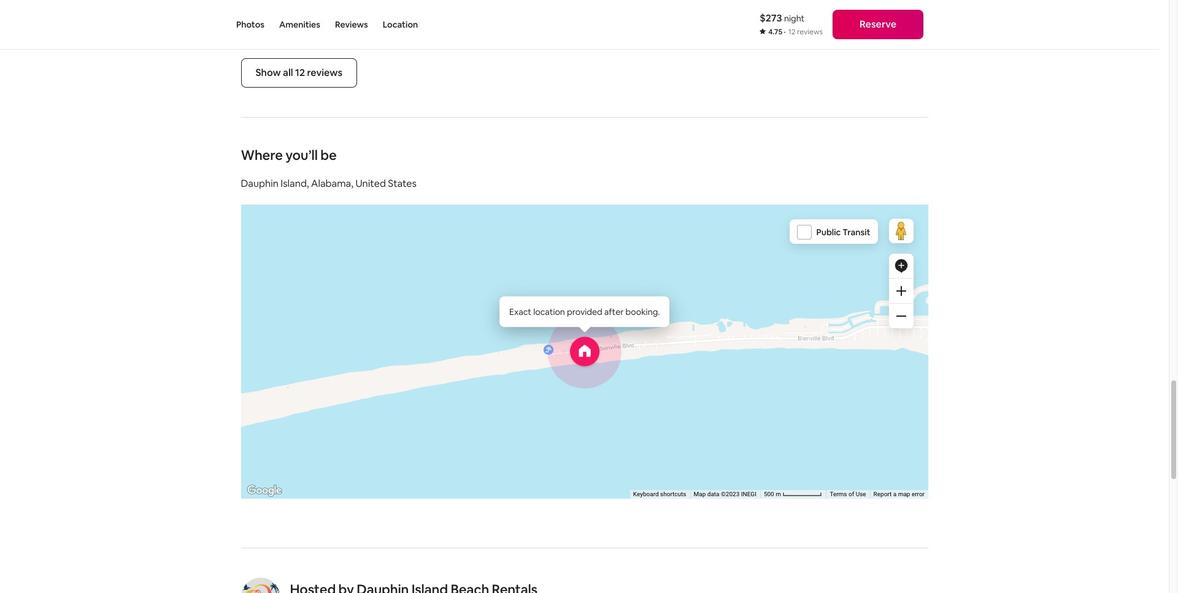 Task type: vqa. For each thing, say whether or not it's contained in the screenshot.
You'Ll
yes



Task type: locate. For each thing, give the bounding box(es) containing it.
drag pegman onto the map to open street view image
[[889, 219, 913, 243]]

reviews for 4.75 · 12 reviews
[[797, 27, 823, 37]]

amenities
[[279, 19, 320, 30]]

public
[[816, 227, 841, 238]]

photos button
[[236, 0, 264, 49]]

show left more
[[241, 20, 266, 32]]

shortcuts
[[660, 491, 686, 498]]

0 horizontal spatial 12
[[295, 66, 305, 79]]

google image
[[244, 483, 284, 499]]

states
[[388, 177, 417, 190]]

12 right all
[[295, 66, 305, 79]]

1 vertical spatial show
[[256, 66, 281, 79]]

error
[[911, 491, 924, 498]]

where
[[241, 147, 283, 164]]

united
[[356, 177, 386, 190]]

terms of use
[[830, 491, 866, 498]]

keyboard
[[633, 491, 658, 498]]

reviews right all
[[307, 66, 342, 79]]

terms
[[830, 491, 847, 498]]

show
[[241, 20, 266, 32], [256, 66, 281, 79]]

12 for all
[[295, 66, 305, 79]]

photos
[[236, 19, 264, 30]]

1 horizontal spatial 12
[[788, 27, 795, 37]]

alabama,
[[311, 177, 353, 190]]

0 vertical spatial show
[[241, 20, 266, 32]]

be
[[320, 147, 337, 164]]

12 inside show all 12 reviews button
[[295, 66, 305, 79]]

1 vertical spatial 12
[[295, 66, 305, 79]]

1 horizontal spatial reviews
[[797, 27, 823, 37]]

dauphin
[[241, 177, 278, 190]]

reviews
[[797, 27, 823, 37], [307, 66, 342, 79]]

0 vertical spatial 12
[[788, 27, 795, 37]]

show left all
[[256, 66, 281, 79]]

map data ©2023 inegi
[[693, 491, 756, 498]]

location button
[[383, 0, 418, 49]]

report a map error
[[873, 491, 924, 498]]

12 right · at top
[[788, 27, 795, 37]]

reviews inside show all 12 reviews button
[[307, 66, 342, 79]]

0 vertical spatial reviews
[[797, 27, 823, 37]]

0 horizontal spatial reviews
[[307, 66, 342, 79]]

your stay location, map pin image
[[570, 337, 599, 367]]

show inside "list"
[[241, 20, 266, 32]]

more
[[268, 20, 293, 32]]

·
[[784, 27, 786, 37]]

reviews down "night" at right
[[797, 27, 823, 37]]

all
[[283, 66, 293, 79]]

1 vertical spatial reviews
[[307, 66, 342, 79]]

zoom out image
[[896, 312, 906, 321]]

12
[[788, 27, 795, 37], [295, 66, 305, 79]]

500 m
[[764, 491, 782, 498]]



Task type: describe. For each thing, give the bounding box(es) containing it.
$273 night
[[760, 12, 805, 25]]

500 m button
[[760, 491, 826, 499]]

inegi
[[741, 491, 756, 498]]

reserve
[[860, 18, 897, 31]]

keyboard shortcuts button
[[633, 491, 686, 499]]

data
[[707, 491, 719, 498]]

reviews button
[[335, 0, 368, 49]]

4.75
[[768, 27, 782, 37]]

transit
[[843, 227, 870, 238]]

report a map error link
[[873, 491, 924, 498]]

500
[[764, 491, 774, 498]]

report
[[873, 491, 891, 498]]

show more list
[[236, 0, 933, 58]]

google map
showing 1 point of interest. region
[[184, 113, 970, 584]]

reviews
[[335, 19, 368, 30]]

where you'll be
[[241, 147, 337, 164]]

map
[[693, 491, 705, 498]]

12 for ·
[[788, 27, 795, 37]]

map
[[898, 491, 910, 498]]

use
[[855, 491, 866, 498]]

of
[[848, 491, 854, 498]]

dauphin island, alabama, united states
[[241, 177, 417, 190]]

island,
[[281, 177, 309, 190]]

public transit
[[816, 227, 870, 238]]

you'll
[[285, 147, 318, 164]]

show more
[[241, 20, 293, 32]]

show all 12 reviews button
[[241, 58, 357, 88]]

show for show all 12 reviews
[[256, 66, 281, 79]]

location
[[383, 19, 418, 30]]

a
[[893, 491, 896, 498]]

show all 12 reviews
[[256, 66, 342, 79]]

keyboard shortcuts
[[633, 491, 686, 498]]

$273
[[760, 12, 782, 25]]

4.75 · 12 reviews
[[768, 27, 823, 37]]

show more button
[[241, 19, 293, 34]]

m
[[775, 491, 781, 498]]

terms of use link
[[830, 491, 866, 498]]

zoom in image
[[896, 286, 906, 296]]

reviews for show all 12 reviews
[[307, 66, 342, 79]]

night
[[784, 13, 805, 24]]

amenities button
[[279, 0, 320, 49]]

show for show more
[[241, 20, 266, 32]]

reserve button
[[833, 10, 923, 39]]

add a place to the map image
[[894, 259, 908, 274]]

©2023
[[721, 491, 739, 498]]



